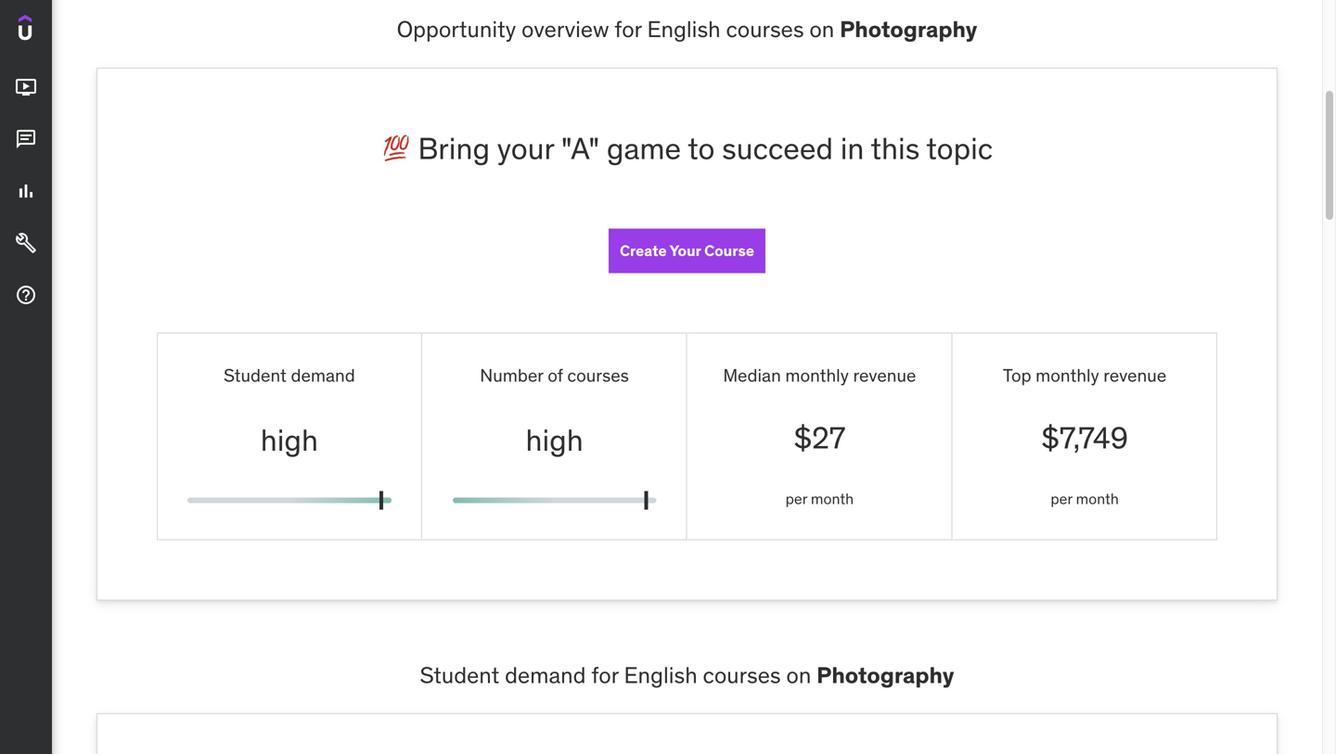 Task type: vqa. For each thing, say whether or not it's contained in the screenshot.
Photography
yes



Task type: describe. For each thing, give the bounding box(es) containing it.
english for overview
[[647, 15, 721, 43]]

your
[[670, 241, 701, 260]]

student for student demand
[[224, 364, 287, 387]]

to
[[688, 130, 715, 167]]

create your course
[[620, 241, 755, 260]]

top monthly revenue
[[1003, 364, 1167, 387]]

💯 bring your "a" game to succeed in this topic
[[381, 130, 993, 167]]

3 medium image from the top
[[15, 180, 37, 202]]

demand for student demand for english courses on photography
[[505, 662, 586, 689]]

in
[[841, 130, 864, 167]]

monthly for $27
[[785, 364, 849, 387]]

per for $7,749
[[1051, 490, 1073, 509]]

create
[[620, 241, 667, 260]]

courses for overview
[[726, 15, 804, 43]]

topic
[[927, 130, 993, 167]]

succeed
[[722, 130, 833, 167]]

top
[[1003, 364, 1032, 387]]

revenue for $7,749
[[1104, 364, 1167, 387]]

your
[[497, 130, 554, 167]]

revenue for $27
[[853, 364, 916, 387]]

demand for student demand
[[291, 364, 355, 387]]

per month for $27
[[786, 490, 854, 509]]

on for opportunity overview for english courses on
[[810, 15, 835, 43]]

udemy image
[[19, 15, 103, 47]]

high for demand
[[261, 422, 318, 459]]

median monthly revenue
[[723, 364, 916, 387]]

high for of
[[526, 422, 584, 459]]

student for student demand for english courses on photography
[[420, 662, 500, 689]]

opportunity
[[397, 15, 516, 43]]

opportunity overview for english courses on photography
[[397, 15, 978, 43]]



Task type: locate. For each thing, give the bounding box(es) containing it.
💯
[[381, 130, 411, 167]]

month for $27
[[811, 490, 854, 509]]

month down $7,749
[[1076, 490, 1119, 509]]

0 horizontal spatial demand
[[291, 364, 355, 387]]

2 monthly from the left
[[1036, 364, 1099, 387]]

0 vertical spatial on
[[810, 15, 835, 43]]

medium image
[[15, 232, 37, 254]]

per down $27
[[786, 490, 807, 509]]

photography for opportunity overview for english courses on photography
[[840, 15, 978, 43]]

per month down $27
[[786, 490, 854, 509]]

number
[[480, 364, 544, 387]]

1 vertical spatial on
[[786, 662, 811, 689]]

1 horizontal spatial month
[[1076, 490, 1119, 509]]

1 vertical spatial photography
[[817, 662, 954, 689]]

0 vertical spatial for
[[615, 15, 642, 43]]

courses
[[726, 15, 804, 43], [567, 364, 629, 387], [703, 662, 781, 689]]

english for demand
[[624, 662, 698, 689]]

demand
[[291, 364, 355, 387], [505, 662, 586, 689]]

student demand for english courses on photography
[[420, 662, 954, 689]]

0 horizontal spatial monthly
[[785, 364, 849, 387]]

month
[[811, 490, 854, 509], [1076, 490, 1119, 509]]

0 horizontal spatial month
[[811, 490, 854, 509]]

1 horizontal spatial high
[[526, 422, 584, 459]]

0 vertical spatial photography
[[840, 15, 978, 43]]

per for $27
[[786, 490, 807, 509]]

for for demand
[[592, 662, 619, 689]]

2 month from the left
[[1076, 490, 1119, 509]]

revenue
[[853, 364, 916, 387], [1104, 364, 1167, 387]]

per month
[[786, 490, 854, 509], [1051, 490, 1119, 509]]

high down student demand
[[261, 422, 318, 459]]

1 horizontal spatial student
[[420, 662, 500, 689]]

for for overview
[[615, 15, 642, 43]]

0 vertical spatial courses
[[726, 15, 804, 43]]

2 per month from the left
[[1051, 490, 1119, 509]]

1 per from the left
[[786, 490, 807, 509]]

high
[[261, 422, 318, 459], [526, 422, 584, 459]]

photography for student demand for english courses on photography
[[817, 662, 954, 689]]

1 vertical spatial demand
[[505, 662, 586, 689]]

0 vertical spatial english
[[647, 15, 721, 43]]

medium image
[[15, 76, 37, 99], [15, 128, 37, 151], [15, 180, 37, 202], [15, 284, 37, 306]]

median
[[723, 364, 781, 387]]

number of courses
[[480, 364, 629, 387]]

high down number of courses
[[526, 422, 584, 459]]

monthly up $27
[[785, 364, 849, 387]]

monthly
[[785, 364, 849, 387], [1036, 364, 1099, 387]]

0 horizontal spatial high
[[261, 422, 318, 459]]

2 high from the left
[[526, 422, 584, 459]]

game
[[607, 130, 681, 167]]

monthly right top
[[1036, 364, 1099, 387]]

0 vertical spatial demand
[[291, 364, 355, 387]]

per month for $7,749
[[1051, 490, 1119, 509]]

1 vertical spatial for
[[592, 662, 619, 689]]

month down $27
[[811, 490, 854, 509]]

courses for demand
[[703, 662, 781, 689]]

for
[[615, 15, 642, 43], [592, 662, 619, 689]]

$7,749
[[1041, 420, 1129, 457]]

1 per month from the left
[[786, 490, 854, 509]]

photography
[[840, 15, 978, 43], [817, 662, 954, 689]]

on for student demand for english courses on
[[786, 662, 811, 689]]

0 horizontal spatial per month
[[786, 490, 854, 509]]

english
[[647, 15, 721, 43], [624, 662, 698, 689]]

$27
[[794, 420, 846, 457]]

per down $7,749
[[1051, 490, 1073, 509]]

0 horizontal spatial student
[[224, 364, 287, 387]]

student demand
[[224, 364, 355, 387]]

this
[[871, 130, 920, 167]]

1 horizontal spatial demand
[[505, 662, 586, 689]]

on
[[810, 15, 835, 43], [786, 662, 811, 689]]

2 vertical spatial courses
[[703, 662, 781, 689]]

overview
[[522, 15, 609, 43]]

month for $7,749
[[1076, 490, 1119, 509]]

create your course link
[[609, 229, 766, 273]]

0 vertical spatial student
[[224, 364, 287, 387]]

1 vertical spatial courses
[[567, 364, 629, 387]]

"a"
[[561, 130, 600, 167]]

1 month from the left
[[811, 490, 854, 509]]

student
[[224, 364, 287, 387], [420, 662, 500, 689]]

per
[[786, 490, 807, 509], [1051, 490, 1073, 509]]

1 revenue from the left
[[853, 364, 916, 387]]

1 horizontal spatial per
[[1051, 490, 1073, 509]]

monthly for $7,749
[[1036, 364, 1099, 387]]

bring
[[418, 130, 490, 167]]

1 horizontal spatial revenue
[[1104, 364, 1167, 387]]

4 medium image from the top
[[15, 284, 37, 306]]

per month down $7,749
[[1051, 490, 1119, 509]]

0 horizontal spatial per
[[786, 490, 807, 509]]

of
[[548, 364, 563, 387]]

course
[[705, 241, 755, 260]]

1 horizontal spatial per month
[[1051, 490, 1119, 509]]

2 revenue from the left
[[1104, 364, 1167, 387]]

2 per from the left
[[1051, 490, 1073, 509]]

1 monthly from the left
[[785, 364, 849, 387]]

0 horizontal spatial revenue
[[853, 364, 916, 387]]

2 medium image from the top
[[15, 128, 37, 151]]

1 vertical spatial english
[[624, 662, 698, 689]]

1 vertical spatial student
[[420, 662, 500, 689]]

1 high from the left
[[261, 422, 318, 459]]

1 medium image from the top
[[15, 76, 37, 99]]

1 horizontal spatial monthly
[[1036, 364, 1099, 387]]



